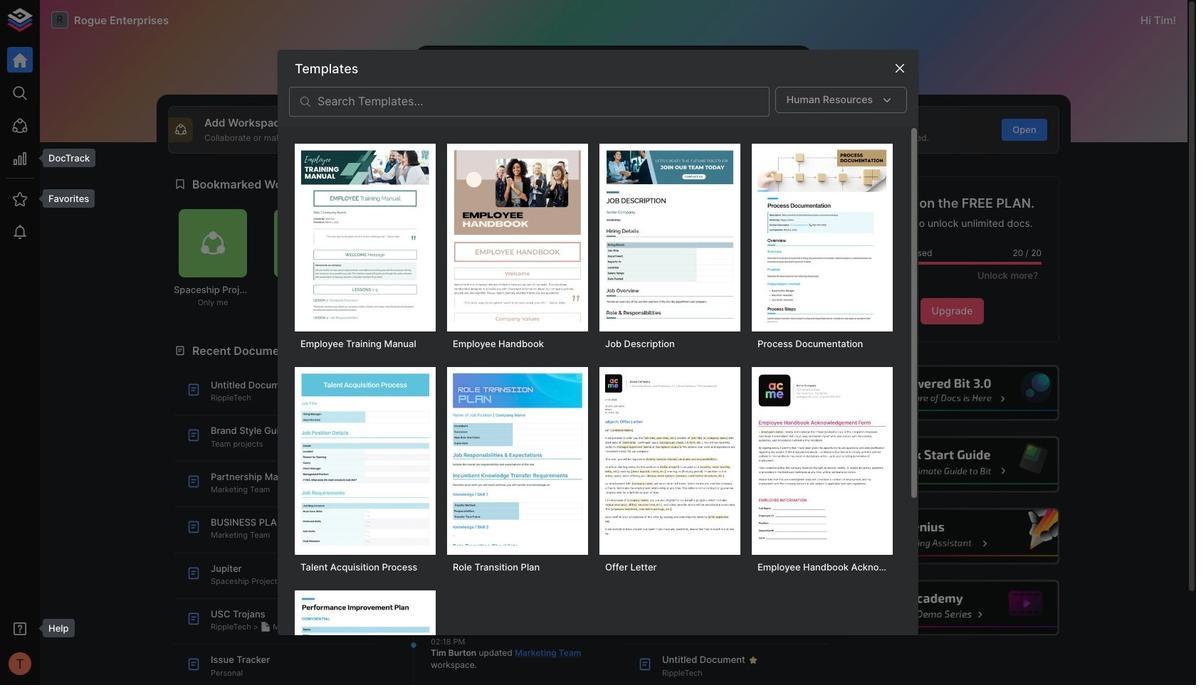 Task type: describe. For each thing, give the bounding box(es) containing it.
offer letter image
[[605, 373, 735, 546]]

employee training manual image
[[301, 150, 430, 323]]

employee handbook image
[[453, 150, 583, 323]]

performance improvement plan image
[[301, 597, 430, 686]]

Search Templates... text field
[[318, 87, 770, 117]]

process documentation image
[[758, 150, 887, 323]]

3 tooltip from the top
[[33, 620, 74, 638]]

job description image
[[605, 150, 735, 323]]



Task type: locate. For each thing, give the bounding box(es) containing it.
talent acquisition process image
[[301, 373, 430, 546]]

0 vertical spatial tooltip
[[33, 149, 96, 168]]

1 vertical spatial tooltip
[[33, 189, 95, 208]]

4 help image from the top
[[845, 580, 1060, 637]]

tooltip
[[33, 149, 96, 168], [33, 189, 95, 208], [33, 620, 74, 638]]

3 help image from the top
[[845, 509, 1060, 565]]

2 vertical spatial tooltip
[[33, 620, 74, 638]]

role transition plan image
[[453, 373, 583, 546]]

dialog
[[278, 50, 919, 686]]

employee handbook acknowledgement form image
[[758, 373, 887, 546]]

1 help image from the top
[[845, 365, 1060, 422]]

2 help image from the top
[[845, 437, 1060, 493]]

1 tooltip from the top
[[33, 149, 96, 168]]

help image
[[845, 365, 1060, 422], [845, 437, 1060, 493], [845, 509, 1060, 565], [845, 580, 1060, 637]]

2 tooltip from the top
[[33, 189, 95, 208]]



Task type: vqa. For each thing, say whether or not it's contained in the screenshot.
Employee Handbook Acknowledgement Form image
yes



